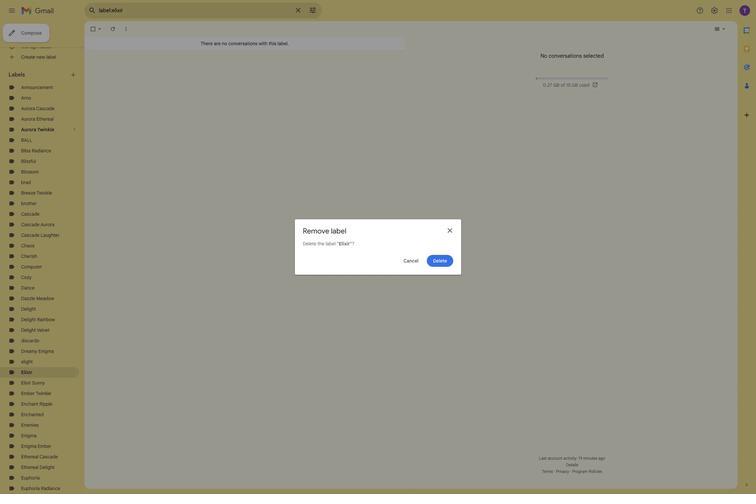 Task type: vqa. For each thing, say whether or not it's contained in the screenshot.
"Send corresponding to Show
no



Task type: locate. For each thing, give the bounding box(es) containing it.
cascade laughter link
[[21, 232, 60, 238]]

delete for delete the label " elixir " ?
[[303, 241, 317, 247]]

0 vertical spatial delete
[[303, 241, 317, 247]]

create
[[21, 54, 35, 60]]

computer
[[21, 264, 42, 270]]

1 · from the left
[[554, 469, 555, 474]]

enemies
[[21, 423, 39, 429]]

1 horizontal spatial ·
[[571, 469, 572, 474]]

elixir left ?
[[339, 241, 350, 247]]

0 horizontal spatial ember
[[21, 391, 35, 397]]

2 euphoria from the top
[[21, 486, 40, 492]]

gb right 15 on the right
[[572, 82, 578, 88]]

compose button
[[3, 24, 50, 42]]

1 vertical spatial enigma
[[21, 433, 37, 439]]

elixir inside remove label alert dialog
[[339, 241, 350, 247]]

no
[[541, 53, 548, 59]]

conversations right no
[[549, 53, 582, 59]]

1 horizontal spatial delete
[[433, 258, 447, 264]]

twinkle for breeze twinkle
[[37, 190, 52, 196]]

delete left the
[[303, 241, 317, 247]]

1 gb from the left
[[554, 82, 560, 88]]

2 vertical spatial label
[[326, 241, 336, 247]]

1 euphoria from the top
[[21, 475, 40, 481]]

2 " from the left
[[350, 241, 352, 247]]

ethereal
[[36, 116, 54, 122], [21, 454, 39, 460], [21, 465, 39, 471]]

enigma ember link
[[21, 444, 51, 450]]

ethereal cascade
[[21, 454, 58, 460]]

2 gb from the left
[[572, 82, 578, 88]]

1 vertical spatial twinkle
[[37, 190, 52, 196]]

dreamy
[[21, 349, 37, 355]]

ember up ethereal cascade
[[38, 444, 51, 450]]

elight link
[[21, 359, 33, 365]]

label
[[46, 54, 56, 60], [331, 227, 347, 236], [326, 241, 336, 247]]

1 horizontal spatial gb
[[572, 82, 578, 88]]

label for the
[[326, 241, 336, 247]]

elixir down elight link
[[21, 370, 32, 376]]

the
[[318, 241, 325, 247]]

delight for the delight link
[[21, 306, 36, 312]]

ethereal down 'enigma ember'
[[21, 454, 39, 460]]

delight rainbow
[[21, 317, 55, 323]]

enigma down enemies
[[21, 433, 37, 439]]

0 horizontal spatial ·
[[554, 469, 555, 474]]

cascade up ethereal delight link
[[40, 454, 58, 460]]

ember up enchant
[[21, 391, 35, 397]]

elixir sunny
[[21, 380, 45, 386]]

gb left of
[[554, 82, 560, 88]]

1 vertical spatial ethereal
[[21, 454, 39, 460]]

dazzle meadow link
[[21, 296, 54, 302]]

1 horizontal spatial ember
[[38, 444, 51, 450]]

remove
[[303, 227, 330, 236]]

0 vertical spatial elixir
[[339, 241, 350, 247]]

aurora ethereal
[[21, 116, 54, 122]]

enchant ripple
[[21, 401, 52, 407]]

None search field
[[85, 3, 322, 18]]

delight up 'discardo' link
[[21, 327, 36, 333]]

delete right cancel
[[433, 258, 447, 264]]

delight down ethereal cascade link
[[40, 465, 55, 471]]

elixir for elixir link
[[21, 370, 32, 376]]

0 vertical spatial radiance
[[32, 148, 51, 154]]

0.27 gb of 15 gb used
[[543, 82, 590, 88]]

brad link
[[21, 180, 31, 186]]

program policies link
[[573, 469, 603, 474]]

1 vertical spatial conversations
[[549, 53, 582, 59]]

1 vertical spatial ember
[[38, 444, 51, 450]]

cancel
[[404, 258, 419, 264]]

2 vertical spatial enigma
[[21, 444, 37, 450]]

euphoria
[[21, 475, 40, 481], [21, 486, 40, 492]]

euphoria for euphoria radiance
[[21, 486, 40, 492]]

ago
[[599, 456, 606, 461]]

twinkle down aurora ethereal
[[37, 127, 54, 133]]

label inside labels navigation
[[46, 54, 56, 60]]

manage
[[21, 44, 38, 50]]

0 horizontal spatial conversations
[[229, 40, 258, 46]]

aurora up aurora twinkle
[[21, 116, 35, 122]]

breeze twinkle link
[[21, 190, 52, 196]]

0 horizontal spatial delete
[[303, 241, 317, 247]]

create new label
[[21, 54, 56, 60]]

blossom link
[[21, 169, 39, 175]]

euphoria down euphoria link
[[21, 486, 40, 492]]

cascade down the brother
[[21, 211, 40, 217]]

blissful link
[[21, 158, 36, 164]]

chaos
[[21, 243, 34, 249]]

label up the delete the label " elixir " ?
[[331, 227, 347, 236]]

enigma down enigma "link"
[[21, 444, 37, 450]]

gmail image
[[21, 4, 57, 17]]

aurora for aurora cascade
[[21, 106, 35, 112]]

blissful
[[21, 158, 36, 164]]

delight
[[21, 306, 36, 312], [21, 317, 36, 323], [21, 327, 36, 333], [40, 465, 55, 471]]

elixir down elixir link
[[21, 380, 31, 386]]

aurora down arno
[[21, 106, 35, 112]]

aurora cascade link
[[21, 106, 55, 112]]

0 vertical spatial conversations
[[229, 40, 258, 46]]

cascade for cascade laughter
[[21, 232, 40, 238]]

twinkle up ripple
[[36, 391, 51, 397]]

1
[[74, 127, 75, 132]]

breeze
[[21, 190, 36, 196]]

bliss radiance
[[21, 148, 51, 154]]

selected
[[584, 53, 604, 59]]

enigma right dreamy
[[38, 349, 54, 355]]

dreamy enigma link
[[21, 349, 54, 355]]

label right new in the left of the page
[[46, 54, 56, 60]]

1 vertical spatial elixir
[[21, 370, 32, 376]]

activity:
[[564, 456, 578, 461]]

delight rainbow link
[[21, 317, 55, 323]]

0 vertical spatial euphoria
[[21, 475, 40, 481]]

0 vertical spatial label
[[46, 54, 56, 60]]

2 vertical spatial elixir
[[21, 380, 31, 386]]

there
[[201, 40, 213, 46]]

blossom
[[21, 169, 39, 175]]

ethereal for cascade
[[21, 454, 39, 460]]

0 horizontal spatial gb
[[554, 82, 560, 88]]

delight down dazzle
[[21, 306, 36, 312]]

cascade up chaos link
[[21, 232, 40, 238]]

"
[[337, 241, 339, 247], [350, 241, 352, 247]]

1 vertical spatial delete
[[433, 258, 447, 264]]

euphoria link
[[21, 475, 40, 481]]

ember
[[21, 391, 35, 397], [38, 444, 51, 450]]

delete the label " elixir " ?
[[303, 241, 355, 247]]

cozy link
[[21, 275, 32, 281]]

announcement link
[[21, 85, 53, 90]]

clear search image
[[292, 4, 305, 17]]

conversations right "no"
[[229, 40, 258, 46]]

2 vertical spatial twinkle
[[36, 391, 51, 397]]

ethereal delight
[[21, 465, 55, 471]]

gb
[[554, 82, 560, 88], [572, 82, 578, 88]]

arno
[[21, 95, 31, 101]]

ethereal down "aurora cascade" link
[[36, 116, 54, 122]]

tab list
[[738, 21, 757, 471]]

2 vertical spatial ethereal
[[21, 465, 39, 471]]

ball
[[21, 137, 32, 143]]

?
[[352, 241, 355, 247]]

twinkle
[[37, 127, 54, 133], [37, 190, 52, 196], [36, 391, 51, 397]]

elixir for elixir sunny
[[21, 380, 31, 386]]

labels navigation
[[0, 0, 85, 495]]

delight velvet link
[[21, 327, 50, 333]]

rainbow
[[37, 317, 55, 323]]

are
[[214, 40, 221, 46]]

label right the
[[326, 241, 336, 247]]

delete button
[[427, 255, 454, 267]]

· down details "link" on the right bottom of the page
[[571, 469, 572, 474]]

twinkle right the breeze
[[37, 190, 52, 196]]

radiance for bliss radiance
[[32, 148, 51, 154]]

euphoria down ethereal delight link
[[21, 475, 40, 481]]

radiance down ethereal delight link
[[41, 486, 60, 492]]

enigma for enigma "link"
[[21, 433, 37, 439]]

delete inside button
[[433, 258, 447, 264]]

enchanted
[[21, 412, 44, 418]]

0 vertical spatial twinkle
[[37, 127, 54, 133]]

radiance right bliss
[[32, 148, 51, 154]]

ball link
[[21, 137, 32, 143]]

toggle split pane mode image
[[714, 26, 721, 32]]

label for new
[[46, 54, 56, 60]]

no conversations selected
[[541, 53, 604, 59]]

· right terms link
[[554, 469, 555, 474]]

enigma
[[38, 349, 54, 355], [21, 433, 37, 439], [21, 444, 37, 450]]

cascade down cascade link
[[21, 222, 40, 228]]

1 horizontal spatial "
[[350, 241, 352, 247]]

radiance
[[32, 148, 51, 154], [41, 486, 60, 492]]

velvet
[[37, 327, 50, 333]]

last
[[540, 456, 547, 461]]

0 horizontal spatial "
[[337, 241, 339, 247]]

1 vertical spatial radiance
[[41, 486, 60, 492]]

delight down the delight link
[[21, 317, 36, 323]]

brother link
[[21, 201, 37, 207]]

1 vertical spatial euphoria
[[21, 486, 40, 492]]

dazzle meadow
[[21, 296, 54, 302]]

elixir link
[[21, 370, 32, 376]]

computer link
[[21, 264, 42, 270]]

cancel button
[[398, 255, 425, 267]]

minutes
[[584, 456, 598, 461]]

ethereal up euphoria link
[[21, 465, 39, 471]]

aurora up ball
[[21, 127, 36, 133]]



Task type: describe. For each thing, give the bounding box(es) containing it.
0 vertical spatial enigma
[[38, 349, 54, 355]]

enchant ripple link
[[21, 401, 52, 407]]

remove label
[[303, 227, 347, 236]]

delight link
[[21, 306, 36, 312]]

cascade link
[[21, 211, 40, 217]]

follow link to manage storage image
[[593, 82, 599, 88]]

advanced search options image
[[306, 4, 320, 17]]

enemies link
[[21, 423, 39, 429]]

privacy link
[[556, 469, 570, 474]]

labels
[[9, 72, 25, 78]]

cherish
[[21, 254, 37, 259]]

ember twinkle
[[21, 391, 51, 397]]

twinkle for ember twinkle
[[36, 391, 51, 397]]

cherish link
[[21, 254, 37, 259]]

chaos link
[[21, 243, 34, 249]]

enchant
[[21, 401, 38, 407]]

discardo
[[21, 338, 39, 344]]

labels heading
[[9, 72, 70, 78]]

privacy
[[556, 469, 570, 474]]

euphoria radiance link
[[21, 486, 60, 492]]

delight for delight rainbow
[[21, 317, 36, 323]]

details
[[567, 463, 579, 468]]

1 " from the left
[[337, 241, 339, 247]]

dance link
[[21, 285, 35, 291]]

aurora twinkle link
[[21, 127, 54, 133]]

delete for delete
[[433, 258, 447, 264]]

settings image
[[711, 7, 719, 15]]

cascade up aurora ethereal
[[36, 106, 55, 112]]

radiance for euphoria radiance
[[41, 486, 60, 492]]

of
[[561, 82, 566, 88]]

19
[[579, 456, 583, 461]]

enchanted link
[[21, 412, 44, 418]]

cozy
[[21, 275, 32, 281]]

meadow
[[36, 296, 54, 302]]

delight for delight velvet
[[21, 327, 36, 333]]

account
[[548, 456, 563, 461]]

cascade aurora link
[[21, 222, 55, 228]]

enigma link
[[21, 433, 37, 439]]

ethereal cascade link
[[21, 454, 58, 460]]

details link
[[567, 463, 579, 468]]

1 vertical spatial label
[[331, 227, 347, 236]]

dreamy enigma
[[21, 349, 54, 355]]

0 vertical spatial ethereal
[[36, 116, 54, 122]]

remove label alert dialog
[[295, 220, 462, 275]]

cascade aurora
[[21, 222, 55, 228]]

no conversations selected main content
[[85, 21, 738, 489]]

sunny
[[32, 380, 45, 386]]

ember twinkle link
[[21, 391, 51, 397]]

new
[[36, 54, 45, 60]]

compose
[[21, 30, 42, 36]]

used
[[580, 82, 590, 88]]

aurora for aurora twinkle
[[21, 127, 36, 133]]

with
[[259, 40, 268, 46]]

create new label link
[[21, 54, 56, 60]]

main menu image
[[8, 7, 16, 15]]

1 horizontal spatial conversations
[[549, 53, 582, 59]]

terms link
[[543, 469, 553, 474]]

ripple
[[39, 401, 52, 407]]

refresh image
[[110, 26, 116, 32]]

elixir sunny link
[[21, 380, 45, 386]]

this
[[269, 40, 277, 46]]

ethereal for delight
[[21, 465, 39, 471]]

cascade for cascade link
[[21, 211, 40, 217]]

arno link
[[21, 95, 31, 101]]

twinkle for aurora twinkle
[[37, 127, 54, 133]]

last account activity: 19 minutes ago details terms · privacy · program policies
[[540, 456, 606, 474]]

remove label heading
[[303, 227, 347, 236]]

0 vertical spatial ember
[[21, 391, 35, 397]]

15
[[567, 82, 571, 88]]

policies
[[589, 469, 603, 474]]

laughter
[[41, 232, 60, 238]]

brad
[[21, 180, 31, 186]]

cascade for cascade aurora
[[21, 222, 40, 228]]

ethereal delight link
[[21, 465, 55, 471]]

0.27
[[543, 82, 553, 88]]

search mail image
[[86, 5, 98, 17]]

bliss radiance link
[[21, 148, 51, 154]]

2 · from the left
[[571, 469, 572, 474]]

bliss
[[21, 148, 31, 154]]

aurora ethereal link
[[21, 116, 54, 122]]

discardo link
[[21, 338, 39, 344]]

breeze twinkle
[[21, 190, 52, 196]]

terms
[[543, 469, 553, 474]]

manage labels
[[21, 44, 51, 50]]

enigma for enigma ember
[[21, 444, 37, 450]]

aurora up laughter
[[41, 222, 55, 228]]

euphoria for euphoria link
[[21, 475, 40, 481]]

cascade laughter
[[21, 232, 60, 238]]

delight velvet
[[21, 327, 50, 333]]

aurora for aurora ethereal
[[21, 116, 35, 122]]

dazzle
[[21, 296, 35, 302]]

manage labels link
[[21, 44, 51, 50]]

announcement
[[21, 85, 53, 90]]

enigma ember
[[21, 444, 51, 450]]

aurora twinkle
[[21, 127, 54, 133]]



